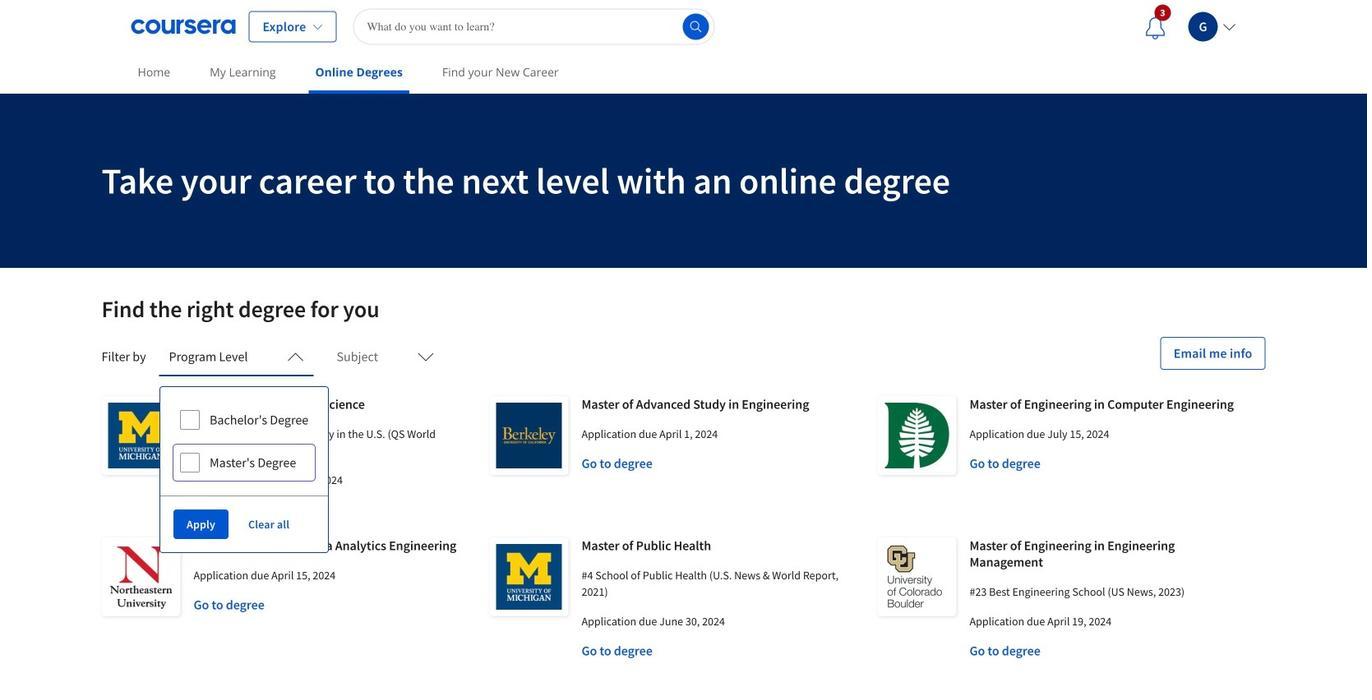 Task type: locate. For each thing, give the bounding box(es) containing it.
1 vertical spatial university of michigan image
[[490, 538, 569, 617]]

0 vertical spatial university of michigan image
[[102, 396, 180, 475]]

university of california, berkeley image
[[490, 396, 569, 475]]

northeastern university image
[[102, 538, 180, 617]]

1 horizontal spatial university of michigan image
[[490, 538, 569, 617]]

coursera image
[[131, 14, 236, 40]]

university of michigan image
[[102, 396, 180, 475], [490, 538, 569, 617]]

actions toolbar
[[160, 496, 328, 553]]

university of colorado boulder image
[[878, 538, 957, 617]]

None search field
[[353, 9, 715, 45]]



Task type: describe. For each thing, give the bounding box(es) containing it.
dartmouth college image
[[878, 396, 957, 475]]

0 horizontal spatial university of michigan image
[[102, 396, 180, 475]]

options list list box
[[160, 387, 328, 496]]



Task type: vqa. For each thing, say whether or not it's contained in the screenshot.
"University of California, Berkeley" image
yes



